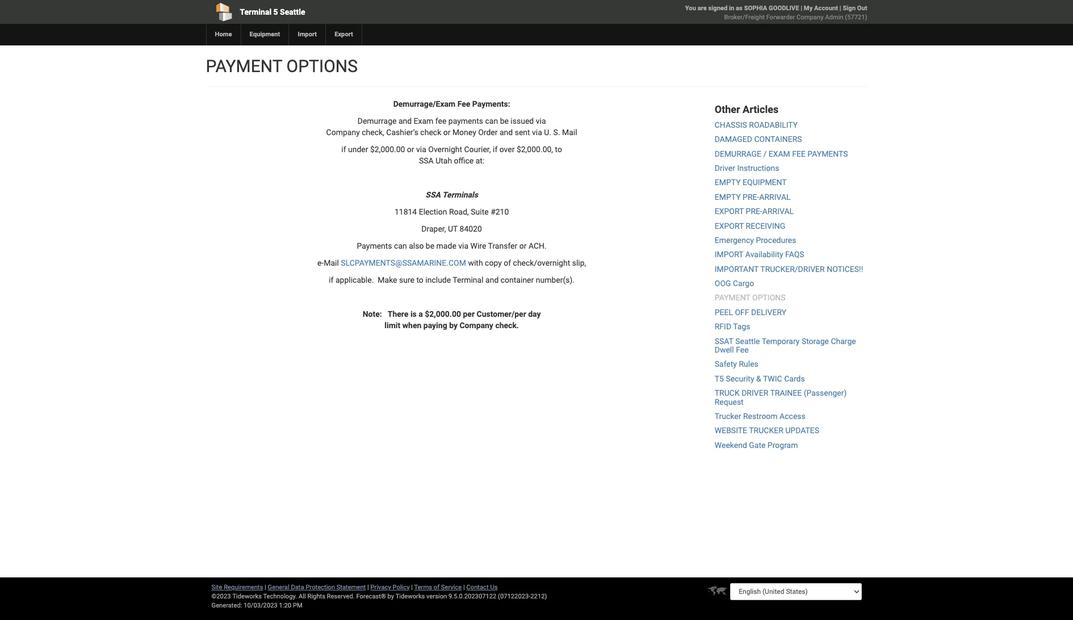 Task type: describe. For each thing, give the bounding box(es) containing it.
fee
[[436, 116, 447, 126]]

statement
[[337, 584, 366, 591]]

data
[[291, 584, 304, 591]]

cashier's
[[386, 128, 419, 137]]

note:   there is a $2,000.00 per customer/per day limit when paying by company check.
[[363, 310, 541, 330]]

e-mail slcpayments@ssamarine.com with copy of check/overnight slip,
[[318, 258, 586, 268]]

trucker/driver
[[761, 265, 825, 274]]

0 vertical spatial and
[[399, 116, 412, 126]]

#210
[[491, 207, 509, 216]]

important
[[715, 265, 759, 274]]

made
[[437, 241, 457, 251]]

empty pre-arrival link
[[715, 192, 791, 202]]

of inside the site requirements | general data protection statement | privacy policy | terms of service | contact us ©2023 tideworks technology. all rights reserved. forecast® by tideworks version 9.5.0.202307122 (07122023-2212) generated: 10/03/2023 1:20 pm
[[434, 584, 440, 591]]

privacy policy link
[[371, 584, 410, 591]]

out
[[858, 5, 868, 12]]

courier,
[[464, 145, 491, 154]]

check
[[421, 128, 442, 137]]

11814
[[395, 207, 417, 216]]

2 empty from the top
[[715, 192, 741, 202]]

1 horizontal spatial terminal
[[453, 276, 484, 285]]

contact us link
[[467, 584, 498, 591]]

storage
[[802, 337, 829, 346]]

9.5.0.202307122
[[449, 593, 497, 600]]

truck driver trainee (passenger) request link
[[715, 389, 847, 407]]

privacy
[[371, 584, 391, 591]]

©2023 tideworks
[[212, 593, 262, 600]]

wire
[[471, 241, 487, 251]]

issued
[[511, 116, 534, 126]]

faqs
[[786, 250, 805, 259]]

| left general
[[265, 584, 266, 591]]

payments
[[357, 241, 392, 251]]

transfer
[[488, 241, 518, 251]]

damaged containers link
[[715, 135, 803, 144]]

0 horizontal spatial to
[[417, 276, 424, 285]]

1 export from the top
[[715, 207, 744, 216]]

(57721)
[[846, 14, 868, 21]]

1 vertical spatial pre-
[[746, 207, 763, 216]]

ach.
[[529, 241, 547, 251]]

technology.
[[263, 593, 297, 600]]

home
[[215, 31, 232, 38]]

dwell
[[715, 345, 734, 355]]

forwarder
[[767, 14, 796, 21]]

notices!!
[[827, 265, 864, 274]]

procedures
[[756, 236, 797, 245]]

1 horizontal spatial and
[[486, 276, 499, 285]]

import
[[715, 250, 744, 259]]

contact
[[467, 584, 489, 591]]

via up u.
[[536, 116, 546, 126]]

demurrage
[[358, 116, 397, 126]]

general data protection statement link
[[268, 584, 366, 591]]

if for if applicable.  make sure to include terminal and container number(s).
[[329, 276, 334, 285]]

as
[[736, 5, 743, 12]]

equipment link
[[241, 24, 289, 45]]

| up 9.5.0.202307122
[[464, 584, 465, 591]]

with
[[468, 258, 483, 268]]

roadability
[[749, 120, 798, 129]]

peel
[[715, 308, 733, 317]]

2 horizontal spatial if
[[493, 145, 498, 154]]

generated:
[[212, 602, 242, 610]]

check.
[[496, 321, 519, 330]]

also
[[409, 241, 424, 251]]

emergency
[[715, 236, 754, 245]]

0 vertical spatial of
[[504, 258, 511, 268]]

general
[[268, 584, 290, 591]]

limit
[[385, 321, 401, 330]]

1 empty from the top
[[715, 178, 741, 187]]

program
[[768, 441, 798, 450]]

company inside you are signed in as sophia goodlive | my account | sign out broker/freight forwarder company admin (57721)
[[797, 14, 824, 21]]

cards
[[785, 374, 805, 383]]

options inside other articles chassis roadability damaged containers demurrage / exam fee payments driver instructions empty equipment empty pre-arrival export pre-arrival export receiving emergency procedures import availability faqs important trucker/driver notices!! oog cargo payment options peel off delivery rfid tags ssat seattle temporary storage charge dwell fee safety rules t5 security & twic cards truck driver trainee (passenger) request trucker restroom access website trucker updates weekend gate program
[[753, 293, 786, 303]]

sophia
[[745, 5, 768, 12]]

other
[[715, 103, 741, 115]]

security
[[726, 374, 755, 383]]

temporary
[[762, 337, 800, 346]]

damaged
[[715, 135, 753, 144]]

0 horizontal spatial can
[[394, 241, 407, 251]]

weekend gate program link
[[715, 441, 798, 450]]

demurrage/exam
[[393, 99, 456, 109]]

receiving
[[746, 221, 786, 230]]

by inside note:   there is a $2,000.00 per customer/per day limit when paying by company check.
[[449, 321, 458, 330]]

check/overnight
[[513, 258, 570, 268]]

in
[[729, 5, 735, 12]]

1 vertical spatial ssa
[[426, 190, 441, 199]]

driver instructions link
[[715, 164, 780, 173]]

money
[[453, 128, 477, 137]]

mail inside the demurrage and exam fee payments can be issued via company check, cashier's check or money order and sent via u. s. mail
[[562, 128, 578, 137]]

tags
[[734, 322, 751, 331]]

ssat
[[715, 337, 734, 346]]

s.
[[554, 128, 560, 137]]

export receiving link
[[715, 221, 786, 230]]

1 vertical spatial arrival
[[763, 207, 794, 216]]

or inside if under $2,000.00 or via overnight courier, if over $2,000.00, to ssa utah office at:
[[407, 145, 414, 154]]

rules
[[739, 360, 759, 369]]

via left u.
[[532, 128, 542, 137]]

import availability faqs link
[[715, 250, 805, 259]]

t5
[[715, 374, 724, 383]]

2 export from the top
[[715, 221, 744, 230]]

are
[[698, 5, 707, 12]]

demurrage and exam fee payments can be issued via company check, cashier's check or money order and sent via u. s. mail
[[326, 116, 578, 137]]

0 horizontal spatial seattle
[[280, 7, 305, 16]]

payments can also be made via wire transfer or ach.
[[357, 241, 547, 251]]

| up tideworks in the bottom left of the page
[[411, 584, 413, 591]]

0 horizontal spatial be
[[426, 241, 435, 251]]

make
[[378, 276, 397, 285]]

export pre-arrival link
[[715, 207, 794, 216]]

trucker restroom access link
[[715, 412, 806, 421]]



Task type: vqa. For each thing, say whether or not it's contained in the screenshot.
the leftmost $2,000.00
yes



Task type: locate. For each thing, give the bounding box(es) containing it.
access
[[780, 412, 806, 421]]

seattle right 5 at the left
[[280, 7, 305, 16]]

(07122023-
[[498, 593, 531, 600]]

containers
[[755, 135, 803, 144]]

road,
[[449, 207, 469, 216]]

driver
[[715, 164, 736, 173]]

1 horizontal spatial by
[[449, 321, 458, 330]]

and down 'copy'
[[486, 276, 499, 285]]

be inside the demurrage and exam fee payments can be issued via company check, cashier's check or money order and sent via u. s. mail
[[500, 116, 509, 126]]

other articles chassis roadability damaged containers demurrage / exam fee payments driver instructions empty equipment empty pre-arrival export pre-arrival export receiving emergency procedures import availability faqs important trucker/driver notices!! oog cargo payment options peel off delivery rfid tags ssat seattle temporary storage charge dwell fee safety rules t5 security & twic cards truck driver trainee (passenger) request trucker restroom access website trucker updates weekend gate program
[[715, 103, 864, 450]]

be left 'issued'
[[500, 116, 509, 126]]

terminal down with
[[453, 276, 484, 285]]

options up delivery at the right of page
[[753, 293, 786, 303]]

terminals
[[443, 190, 478, 199]]

| up forecast®
[[368, 584, 369, 591]]

0 vertical spatial fee
[[458, 99, 471, 109]]

0 vertical spatial options
[[287, 56, 358, 76]]

terminal left 5 at the left
[[240, 7, 272, 16]]

version
[[427, 593, 447, 600]]

can left the also
[[394, 241, 407, 251]]

if applicable.  make sure to include terminal and container number(s).
[[329, 276, 575, 285]]

0 vertical spatial payment
[[206, 56, 282, 76]]

payment down "oog cargo" link on the right top of the page
[[715, 293, 751, 303]]

off
[[735, 308, 750, 317]]

exam
[[414, 116, 434, 126]]

1 vertical spatial $2,000.00
[[425, 310, 461, 319]]

1 horizontal spatial company
[[460, 321, 494, 330]]

| left sign on the top right of the page
[[840, 5, 842, 12]]

1 horizontal spatial payment
[[715, 293, 751, 303]]

0 horizontal spatial payment
[[206, 56, 282, 76]]

0 horizontal spatial or
[[407, 145, 414, 154]]

if under $2,000.00 or via overnight courier, if over $2,000.00, to ssa utah office at:
[[342, 145, 562, 165]]

election
[[419, 207, 447, 216]]

trucker
[[749, 426, 784, 435]]

of right 'copy'
[[504, 258, 511, 268]]

by right the paying
[[449, 321, 458, 330]]

to down s.
[[555, 145, 562, 154]]

articles
[[743, 103, 779, 115]]

2 horizontal spatial or
[[520, 241, 527, 251]]

fee
[[793, 149, 806, 158]]

utah
[[436, 156, 452, 165]]

slcpayments@ssamarine.com
[[341, 258, 466, 268]]

0 horizontal spatial fee
[[458, 99, 471, 109]]

0 vertical spatial be
[[500, 116, 509, 126]]

1 vertical spatial be
[[426, 241, 435, 251]]

seattle inside other articles chassis roadability damaged containers demurrage / exam fee payments driver instructions empty equipment empty pre-arrival export pre-arrival export receiving emergency procedures import availability faqs important trucker/driver notices!! oog cargo payment options peel off delivery rfid tags ssat seattle temporary storage charge dwell fee safety rules t5 security & twic cards truck driver trainee (passenger) request trucker restroom access website trucker updates weekend gate program
[[736, 337, 760, 346]]

1 horizontal spatial if
[[342, 145, 346, 154]]

ut
[[448, 224, 458, 233]]

1 vertical spatial empty
[[715, 192, 741, 202]]

of
[[504, 258, 511, 268], [434, 584, 440, 591]]

empty down empty equipment link
[[715, 192, 741, 202]]

10/03/2023
[[244, 602, 278, 610]]

to right "sure"
[[417, 276, 424, 285]]

can up order at the left
[[485, 116, 498, 126]]

pre-
[[743, 192, 760, 202], [746, 207, 763, 216]]

2 vertical spatial or
[[520, 241, 527, 251]]

1 horizontal spatial $2,000.00
[[425, 310, 461, 319]]

charge
[[831, 337, 857, 346]]

my account link
[[804, 5, 838, 12]]

0 horizontal spatial options
[[287, 56, 358, 76]]

be right the also
[[426, 241, 435, 251]]

1 vertical spatial mail
[[324, 258, 339, 268]]

$2,000.00 inside note:   there is a $2,000.00 per customer/per day limit when paying by company check.
[[425, 310, 461, 319]]

1 horizontal spatial fee
[[736, 345, 749, 355]]

terminal 5 seattle link
[[206, 0, 472, 24]]

a
[[419, 310, 423, 319]]

0 horizontal spatial and
[[399, 116, 412, 126]]

or down fee
[[444, 128, 451, 137]]

0 vertical spatial to
[[555, 145, 562, 154]]

or inside the demurrage and exam fee payments can be issued via company check, cashier's check or money order and sent via u. s. mail
[[444, 128, 451, 137]]

0 vertical spatial by
[[449, 321, 458, 330]]

arrival up receiving
[[763, 207, 794, 216]]

0 horizontal spatial if
[[329, 276, 334, 285]]

company inside the demurrage and exam fee payments can be issued via company check, cashier's check or money order and sent via u. s. mail
[[326, 128, 360, 137]]

0 vertical spatial arrival
[[760, 192, 791, 202]]

0 horizontal spatial company
[[326, 128, 360, 137]]

0 vertical spatial can
[[485, 116, 498, 126]]

pre- down empty equipment link
[[743, 192, 760, 202]]

or down cashier's
[[407, 145, 414, 154]]

0 horizontal spatial $2,000.00
[[370, 145, 405, 154]]

under
[[348, 145, 368, 154]]

exam
[[769, 149, 791, 158]]

if left over
[[493, 145, 498, 154]]

0 vertical spatial ssa
[[419, 156, 434, 165]]

to inside if under $2,000.00 or via overnight courier, if over $2,000.00, to ssa utah office at:
[[555, 145, 562, 154]]

| left my
[[801, 5, 803, 12]]

$2,000.00 down check,
[[370, 145, 405, 154]]

request
[[715, 397, 744, 407]]

ssa left utah
[[419, 156, 434, 165]]

check,
[[362, 128, 385, 137]]

0 vertical spatial empty
[[715, 178, 741, 187]]

when
[[403, 321, 422, 330]]

customer/per
[[477, 310, 526, 319]]

order
[[478, 128, 498, 137]]

important trucker/driver notices!! link
[[715, 265, 864, 274]]

demurrage / exam fee payments link
[[715, 149, 849, 158]]

container
[[501, 276, 534, 285]]

via inside if under $2,000.00 or via overnight courier, if over $2,000.00, to ssa utah office at:
[[416, 145, 427, 154]]

1 vertical spatial fee
[[736, 345, 749, 355]]

if
[[342, 145, 346, 154], [493, 145, 498, 154], [329, 276, 334, 285]]

&
[[757, 374, 762, 383]]

1 vertical spatial company
[[326, 128, 360, 137]]

1 vertical spatial or
[[407, 145, 414, 154]]

empty equipment link
[[715, 178, 787, 187]]

pm
[[293, 602, 303, 610]]

cargo
[[733, 279, 755, 288]]

ssa inside if under $2,000.00 or via overnight courier, if over $2,000.00, to ssa utah office at:
[[419, 156, 434, 165]]

2 horizontal spatial company
[[797, 14, 824, 21]]

0 vertical spatial export
[[715, 207, 744, 216]]

safety
[[715, 360, 737, 369]]

service
[[441, 584, 462, 591]]

1 vertical spatial seattle
[[736, 337, 760, 346]]

via down check
[[416, 145, 427, 154]]

goodlive
[[769, 5, 800, 12]]

sent
[[515, 128, 530, 137]]

2 vertical spatial and
[[486, 276, 499, 285]]

suite
[[471, 207, 489, 216]]

day
[[528, 310, 541, 319]]

slcpayments@ssamarine.com link
[[341, 258, 466, 268]]

payments
[[449, 116, 483, 126]]

1 vertical spatial can
[[394, 241, 407, 251]]

1 horizontal spatial seattle
[[736, 337, 760, 346]]

rfid tags link
[[715, 322, 751, 331]]

0 vertical spatial pre-
[[743, 192, 760, 202]]

of up version
[[434, 584, 440, 591]]

0 vertical spatial terminal
[[240, 7, 272, 16]]

signed
[[709, 5, 728, 12]]

0 horizontal spatial of
[[434, 584, 440, 591]]

1 vertical spatial terminal
[[453, 276, 484, 285]]

chassis roadability link
[[715, 120, 798, 129]]

arrival down equipment on the top right of the page
[[760, 192, 791, 202]]

via left wire
[[459, 241, 469, 251]]

and up cashier's
[[399, 116, 412, 126]]

1:20
[[279, 602, 292, 610]]

1 horizontal spatial can
[[485, 116, 498, 126]]

0 vertical spatial seattle
[[280, 7, 305, 16]]

fee inside other articles chassis roadability damaged containers demurrage / exam fee payments driver instructions empty equipment empty pre-arrival export pre-arrival export receiving emergency procedures import availability faqs important trucker/driver notices!! oog cargo payment options peel off delivery rfid tags ssat seattle temporary storage charge dwell fee safety rules t5 security & twic cards truck driver trainee (passenger) request trucker restroom access website trucker updates weekend gate program
[[736, 345, 749, 355]]

ssa terminals
[[426, 190, 478, 199]]

safety rules link
[[715, 360, 759, 369]]

empty down driver
[[715, 178, 741, 187]]

can inside the demurrage and exam fee payments can be issued via company check, cashier's check or money order and sent via u. s. mail
[[485, 116, 498, 126]]

us
[[491, 584, 498, 591]]

0 vertical spatial $2,000.00
[[370, 145, 405, 154]]

or left the "ach." on the top of the page
[[520, 241, 527, 251]]

delivery
[[752, 308, 787, 317]]

0 vertical spatial or
[[444, 128, 451, 137]]

paying
[[424, 321, 447, 330]]

over
[[500, 145, 515, 154]]

payment down equipment link
[[206, 56, 282, 76]]

1 horizontal spatial mail
[[562, 128, 578, 137]]

terms of service link
[[414, 584, 462, 591]]

oog cargo link
[[715, 279, 755, 288]]

options down import link
[[287, 56, 358, 76]]

1 vertical spatial and
[[500, 128, 513, 137]]

1 vertical spatial of
[[434, 584, 440, 591]]

seattle down the tags
[[736, 337, 760, 346]]

1 horizontal spatial be
[[500, 116, 509, 126]]

0 horizontal spatial terminal
[[240, 7, 272, 16]]

11814 election road, suite #210
[[395, 207, 509, 216]]

1 vertical spatial to
[[417, 276, 424, 285]]

company down my
[[797, 14, 824, 21]]

forecast®
[[356, 593, 386, 600]]

by down privacy policy link
[[388, 593, 394, 600]]

if for if under $2,000.00 or via overnight courier, if over $2,000.00, to ssa utah office at:
[[342, 145, 346, 154]]

updates
[[786, 426, 820, 435]]

5
[[274, 7, 278, 16]]

and left sent
[[500, 128, 513, 137]]

e-
[[318, 258, 324, 268]]

fee up "payments" at left top
[[458, 99, 471, 109]]

1 vertical spatial payment
[[715, 293, 751, 303]]

1 vertical spatial by
[[388, 593, 394, 600]]

company up under
[[326, 128, 360, 137]]

if left make
[[329, 276, 334, 285]]

0 vertical spatial mail
[[562, 128, 578, 137]]

company down per on the left of page
[[460, 321, 494, 330]]

payments
[[808, 149, 849, 158]]

1 vertical spatial options
[[753, 293, 786, 303]]

$2,000.00 inside if under $2,000.00 or via overnight courier, if over $2,000.00, to ssa utah office at:
[[370, 145, 405, 154]]

export up the export receiving link
[[715, 207, 744, 216]]

number(s).
[[536, 276, 575, 285]]

website trucker updates link
[[715, 426, 820, 435]]

by inside the site requirements | general data protection statement | privacy policy | terms of service | contact us ©2023 tideworks technology. all rights reserved. forecast® by tideworks version 9.5.0.202307122 (07122023-2212) generated: 10/03/2023 1:20 pm
[[388, 593, 394, 600]]

u.
[[544, 128, 552, 137]]

sign out link
[[843, 5, 868, 12]]

company inside note:   there is a $2,000.00 per customer/per day limit when paying by company check.
[[460, 321, 494, 330]]

0 horizontal spatial mail
[[324, 258, 339, 268]]

payment inside other articles chassis roadability damaged containers demurrage / exam fee payments driver instructions empty equipment empty pre-arrival export pre-arrival export receiving emergency procedures import availability faqs important trucker/driver notices!! oog cargo payment options peel off delivery rfid tags ssat seattle temporary storage charge dwell fee safety rules t5 security & twic cards truck driver trainee (passenger) request trucker restroom access website trucker updates weekend gate program
[[715, 293, 751, 303]]

2 horizontal spatial and
[[500, 128, 513, 137]]

export up the emergency on the top right
[[715, 221, 744, 230]]

0 vertical spatial company
[[797, 14, 824, 21]]

0 horizontal spatial by
[[388, 593, 394, 600]]

to
[[555, 145, 562, 154], [417, 276, 424, 285]]

1 horizontal spatial of
[[504, 258, 511, 268]]

you
[[686, 5, 696, 12]]

export
[[715, 207, 744, 216], [715, 221, 744, 230]]

$2,000.00 up the paying
[[425, 310, 461, 319]]

1 horizontal spatial options
[[753, 293, 786, 303]]

if left under
[[342, 145, 346, 154]]

export link
[[326, 24, 362, 45]]

1 vertical spatial export
[[715, 221, 744, 230]]

1 horizontal spatial to
[[555, 145, 562, 154]]

gate
[[749, 441, 766, 450]]

2 vertical spatial company
[[460, 321, 494, 330]]

ssat seattle temporary storage charge dwell fee link
[[715, 337, 857, 355]]

fee up safety rules link
[[736, 345, 749, 355]]

reserved.
[[327, 593, 355, 600]]

pre- down empty pre-arrival link
[[746, 207, 763, 216]]

ssa up "election"
[[426, 190, 441, 199]]

at:
[[476, 156, 485, 165]]

1 horizontal spatial or
[[444, 128, 451, 137]]

equipment
[[743, 178, 787, 187]]



